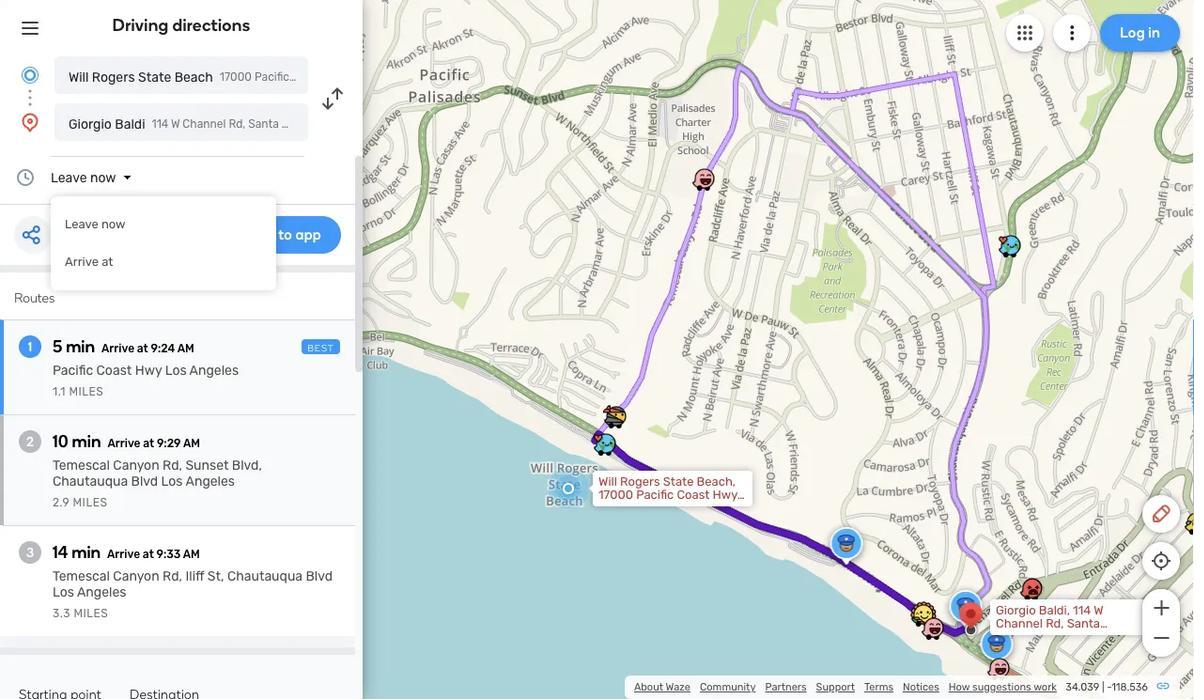 Task type: describe. For each thing, give the bounding box(es) containing it.
rd, inside giorgio baldi 114 w channel rd, santa monica, ca 90402, usa
[[229, 117, 246, 131]]

3.3
[[53, 607, 70, 620]]

angeles inside pacific coast hwy los angeles 1.1 miles
[[189, 363, 239, 378]]

usa for baldi,
[[1105, 630, 1129, 644]]

zoom out image
[[1150, 627, 1173, 649]]

canyon for 14 min
[[113, 568, 159, 584]]

giorgio for baldi
[[69, 116, 112, 132]]

leave now inside option
[[65, 217, 125, 232]]

routes
[[14, 290, 55, 306]]

|
[[1102, 681, 1105, 693]]

blvd for 10 min
[[131, 474, 158, 489]]

driving directions
[[112, 15, 250, 35]]

best
[[307, 342, 335, 353]]

0 vertical spatial leave now
[[51, 170, 116, 185]]

2.9
[[53, 496, 70, 509]]

giorgio for baldi,
[[996, 603, 1036, 618]]

channel for baldi
[[183, 117, 226, 131]]

terms
[[864, 681, 894, 693]]

rogers
[[92, 69, 135, 85]]

angeles for 14 min
[[77, 584, 126, 600]]

beach
[[174, 69, 213, 85]]

santa for baldi,
[[1067, 616, 1100, 631]]

ca for baldi
[[325, 117, 339, 131]]

arrive for 10 min
[[108, 437, 140, 450]]

temescal canyon rd, iliff st, chautauqua blvd los angeles 3.3 miles
[[53, 568, 333, 620]]

clock image
[[14, 166, 37, 189]]

current location image
[[19, 64, 41, 86]]

los for 14 min
[[53, 584, 74, 600]]

miles for 10 min
[[73, 496, 107, 509]]

90402, for baldi
[[342, 117, 380, 131]]

about waze community partners support terms notices how suggestions work 34.039 | -118.536
[[634, 681, 1148, 693]]

giorgio baldi 114 w channel rd, santa monica, ca 90402, usa
[[69, 116, 405, 132]]

state
[[138, 69, 171, 85]]

pencil image
[[1150, 503, 1173, 525]]

9:29
[[157, 437, 181, 450]]

arrive inside arrive at option
[[65, 255, 99, 269]]

how suggestions work link
[[949, 681, 1057, 693]]

min for 14 min
[[72, 542, 101, 562]]

pacific coast hwy los angeles 1.1 miles
[[53, 363, 239, 398]]

10
[[53, 431, 68, 451]]

giorgio baldi, 114 w channel rd, santa monica, ca 90402, usa
[[996, 603, 1129, 644]]

leave inside option
[[65, 217, 98, 232]]

channel for baldi,
[[996, 616, 1043, 631]]

1.1
[[53, 385, 66, 398]]

suggestions
[[973, 681, 1031, 693]]

link image
[[1156, 678, 1171, 693]]

5
[[53, 336, 62, 357]]

directions
[[172, 15, 250, 35]]

temescal for 14
[[53, 568, 110, 584]]

driving
[[112, 15, 169, 35]]

3
[[26, 545, 34, 560]]

support
[[816, 681, 855, 693]]

terms link
[[864, 681, 894, 693]]

about
[[634, 681, 663, 693]]

leave now option
[[51, 206, 276, 243]]

sunset
[[185, 458, 229, 473]]

14
[[53, 542, 68, 562]]

90402, for baldi,
[[1061, 630, 1102, 644]]

chautauqua for 10 min
[[53, 474, 128, 489]]

arrive for 14 min
[[107, 548, 140, 561]]

angeles for 10 min
[[186, 474, 235, 489]]

st,
[[207, 568, 224, 584]]

notices link
[[903, 681, 939, 693]]

now inside option
[[101, 217, 125, 232]]

9:33
[[156, 548, 181, 561]]

min for 10 min
[[72, 431, 101, 451]]

ca for baldi,
[[1043, 630, 1058, 644]]

how
[[949, 681, 970, 693]]

0 vertical spatial leave
[[51, 170, 87, 185]]

miles for 14 min
[[74, 607, 108, 620]]

temescal for 10
[[53, 458, 110, 473]]

monica, for baldi
[[282, 117, 322, 131]]



Task type: locate. For each thing, give the bounding box(es) containing it.
w right baldi,
[[1094, 603, 1104, 618]]

partners link
[[765, 681, 807, 693]]

will rogers state beach button
[[54, 56, 308, 94]]

0 vertical spatial canyon
[[113, 458, 159, 473]]

am inside 14 min arrive at 9:33 am
[[183, 548, 200, 561]]

at inside 10 min arrive at 9:29 am
[[143, 437, 154, 450]]

miles inside pacific coast hwy los angeles 1.1 miles
[[69, 385, 104, 398]]

34.039
[[1066, 681, 1100, 693]]

0 horizontal spatial giorgio
[[69, 116, 112, 132]]

0 horizontal spatial ca
[[325, 117, 339, 131]]

1 horizontal spatial 90402,
[[1061, 630, 1102, 644]]

1 vertical spatial los
[[161, 474, 183, 489]]

leave
[[51, 170, 87, 185], [65, 217, 98, 232]]

channel down beach
[[183, 117, 226, 131]]

0 vertical spatial am
[[177, 342, 194, 355]]

2
[[26, 434, 34, 450]]

1 canyon from the top
[[113, 458, 159, 473]]

rd, inside temescal canyon rd, sunset blvd, chautauqua blvd los angeles 2.9 miles
[[163, 458, 182, 473]]

1 vertical spatial giorgio
[[996, 603, 1036, 618]]

0 vertical spatial min
[[66, 336, 95, 357]]

1 vertical spatial am
[[183, 437, 200, 450]]

channel up how suggestions work link
[[996, 616, 1043, 631]]

am right '9:29'
[[183, 437, 200, 450]]

14 min arrive at 9:33 am
[[53, 542, 200, 562]]

0 vertical spatial angeles
[[189, 363, 239, 378]]

monica, inside giorgio baldi, 114 w channel rd, santa monica, ca 90402, usa
[[996, 630, 1040, 644]]

am for 14 min
[[183, 548, 200, 561]]

-
[[1107, 681, 1112, 693]]

114 right baldi,
[[1073, 603, 1091, 618]]

am inside 5 min arrive at 9:24 am
[[177, 342, 194, 355]]

chautauqua inside temescal canyon rd, sunset blvd, chautauqua blvd los angeles 2.9 miles
[[53, 474, 128, 489]]

chautauqua
[[53, 474, 128, 489], [227, 568, 303, 584]]

0 horizontal spatial w
[[171, 117, 180, 131]]

leave now
[[51, 170, 116, 185], [65, 217, 125, 232]]

w right baldi
[[171, 117, 180, 131]]

ca
[[325, 117, 339, 131], [1043, 630, 1058, 644]]

blvd for 14 min
[[306, 568, 333, 584]]

0 horizontal spatial 114
[[152, 117, 168, 131]]

0 vertical spatial w
[[171, 117, 180, 131]]

114 inside giorgio baldi 114 w channel rd, santa monica, ca 90402, usa
[[152, 117, 168, 131]]

santa
[[248, 117, 279, 131], [1067, 616, 1100, 631]]

10 min arrive at 9:29 am
[[53, 431, 200, 451]]

w inside giorgio baldi 114 w channel rd, santa monica, ca 90402, usa
[[171, 117, 180, 131]]

usa inside giorgio baldi, 114 w channel rd, santa monica, ca 90402, usa
[[1105, 630, 1129, 644]]

now
[[90, 170, 116, 185], [101, 217, 125, 232]]

location image
[[19, 111, 41, 133]]

giorgio
[[69, 116, 112, 132], [996, 603, 1036, 618]]

am up iliff
[[183, 548, 200, 561]]

will
[[69, 69, 89, 85]]

leave right clock image
[[51, 170, 87, 185]]

2 vertical spatial los
[[53, 584, 74, 600]]

at for 5 min
[[137, 342, 148, 355]]

2 vertical spatial angeles
[[77, 584, 126, 600]]

0 vertical spatial miles
[[69, 385, 104, 398]]

leave now right clock image
[[51, 170, 116, 185]]

coast
[[96, 363, 132, 378]]

pacific
[[53, 363, 93, 378]]

1 vertical spatial w
[[1094, 603, 1104, 618]]

90402, inside giorgio baldi 114 w channel rd, santa monica, ca 90402, usa
[[342, 117, 380, 131]]

1 vertical spatial min
[[72, 431, 101, 451]]

1 vertical spatial 114
[[1073, 603, 1091, 618]]

min right 5
[[66, 336, 95, 357]]

0 horizontal spatial usa
[[382, 117, 405, 131]]

chautauqua right st,
[[227, 568, 303, 584]]

2 canyon from the top
[[113, 568, 159, 584]]

channel inside giorgio baldi, 114 w channel rd, santa monica, ca 90402, usa
[[996, 616, 1043, 631]]

los inside pacific coast hwy los angeles 1.1 miles
[[165, 363, 187, 378]]

arrive at option
[[51, 243, 276, 281]]

0 vertical spatial santa
[[248, 117, 279, 131]]

0 horizontal spatial monica,
[[282, 117, 322, 131]]

1 horizontal spatial monica,
[[996, 630, 1040, 644]]

los inside temescal canyon rd, iliff st, chautauqua blvd los angeles 3.3 miles
[[53, 584, 74, 600]]

canyon for 10 min
[[113, 458, 159, 473]]

miles right 3.3
[[74, 607, 108, 620]]

usa for baldi
[[382, 117, 405, 131]]

arrive inside 5 min arrive at 9:24 am
[[101, 342, 134, 355]]

0 vertical spatial channel
[[183, 117, 226, 131]]

0 vertical spatial 114
[[152, 117, 168, 131]]

leave up arrive at
[[65, 217, 98, 232]]

1 horizontal spatial giorgio
[[996, 603, 1036, 618]]

miles inside temescal canyon rd, iliff st, chautauqua blvd los angeles 3.3 miles
[[74, 607, 108, 620]]

blvd
[[131, 474, 158, 489], [306, 568, 333, 584]]

0 vertical spatial 90402,
[[342, 117, 380, 131]]

giorgio inside giorgio baldi, 114 w channel rd, santa monica, ca 90402, usa
[[996, 603, 1036, 618]]

1 horizontal spatial ca
[[1043, 630, 1058, 644]]

118.536
[[1112, 681, 1148, 693]]

1 vertical spatial 90402,
[[1061, 630, 1102, 644]]

1 vertical spatial usa
[[1105, 630, 1129, 644]]

114 for baldi,
[[1073, 603, 1091, 618]]

usa inside giorgio baldi 114 w channel rd, santa monica, ca 90402, usa
[[382, 117, 405, 131]]

santa inside giorgio baldi, 114 w channel rd, santa monica, ca 90402, usa
[[1067, 616, 1100, 631]]

monica,
[[282, 117, 322, 131], [996, 630, 1040, 644]]

blvd,
[[232, 458, 262, 473]]

los for 10 min
[[161, 474, 183, 489]]

giorgio left baldi
[[69, 116, 112, 132]]

community link
[[700, 681, 756, 693]]

2 vertical spatial min
[[72, 542, 101, 562]]

am for 10 min
[[183, 437, 200, 450]]

min
[[66, 336, 95, 357], [72, 431, 101, 451], [72, 542, 101, 562]]

1
[[28, 339, 32, 355]]

angeles inside temescal canyon rd, sunset blvd, chautauqua blvd los angeles 2.9 miles
[[186, 474, 235, 489]]

0 vertical spatial usa
[[382, 117, 405, 131]]

rd, down '9:29'
[[163, 458, 182, 473]]

114 right baldi
[[152, 117, 168, 131]]

1 horizontal spatial w
[[1094, 603, 1104, 618]]

w for baldi
[[171, 117, 180, 131]]

monica, for baldi,
[[996, 630, 1040, 644]]

arrive inside 10 min arrive at 9:29 am
[[108, 437, 140, 450]]

am right 9:24
[[177, 342, 194, 355]]

1 vertical spatial temescal
[[53, 568, 110, 584]]

los up 3.3
[[53, 584, 74, 600]]

1 vertical spatial now
[[101, 217, 125, 232]]

blvd inside temescal canyon rd, iliff st, chautauqua blvd los angeles 3.3 miles
[[306, 568, 333, 584]]

santa for baldi
[[248, 117, 279, 131]]

min right 14
[[72, 542, 101, 562]]

baldi,
[[1039, 603, 1070, 618]]

arrive left '9:29'
[[108, 437, 140, 450]]

1 vertical spatial leave now
[[65, 217, 125, 232]]

chautauqua inside temescal canyon rd, iliff st, chautauqua blvd los angeles 3.3 miles
[[227, 568, 303, 584]]

partners
[[765, 681, 807, 693]]

los
[[165, 363, 187, 378], [161, 474, 183, 489], [53, 584, 74, 600]]

1 vertical spatial angeles
[[186, 474, 235, 489]]

1 vertical spatial miles
[[73, 496, 107, 509]]

1 vertical spatial channel
[[996, 616, 1043, 631]]

0 vertical spatial giorgio
[[69, 116, 112, 132]]

temescal down 10
[[53, 458, 110, 473]]

min right 10
[[72, 431, 101, 451]]

will rogers state beach
[[69, 69, 213, 85]]

rd, up work
[[1046, 616, 1064, 631]]

arrive up coast on the left bottom of page
[[101, 342, 134, 355]]

now up arrive at
[[101, 217, 125, 232]]

114 inside giorgio baldi, 114 w channel rd, santa monica, ca 90402, usa
[[1073, 603, 1091, 618]]

0 horizontal spatial channel
[[183, 117, 226, 131]]

arrive
[[65, 255, 99, 269], [101, 342, 134, 355], [108, 437, 140, 450], [107, 548, 140, 561]]

arrive inside 14 min arrive at 9:33 am
[[107, 548, 140, 561]]

at left 9:24
[[137, 342, 148, 355]]

0 horizontal spatial santa
[[248, 117, 279, 131]]

1 horizontal spatial santa
[[1067, 616, 1100, 631]]

community
[[700, 681, 756, 693]]

1 vertical spatial chautauqua
[[227, 568, 303, 584]]

at left '9:29'
[[143, 437, 154, 450]]

at left 9:33
[[143, 548, 154, 561]]

temescal inside temescal canyon rd, sunset blvd, chautauqua blvd los angeles 2.9 miles
[[53, 458, 110, 473]]

1 horizontal spatial channel
[[996, 616, 1043, 631]]

1 vertical spatial blvd
[[306, 568, 333, 584]]

0 vertical spatial ca
[[325, 117, 339, 131]]

1 horizontal spatial chautauqua
[[227, 568, 303, 584]]

at inside 14 min arrive at 9:33 am
[[143, 548, 154, 561]]

2 vertical spatial am
[[183, 548, 200, 561]]

waze
[[666, 681, 691, 693]]

rd,
[[229, 117, 246, 131], [163, 458, 182, 473], [163, 568, 182, 584], [1046, 616, 1064, 631]]

arrive down the leave now option
[[65, 255, 99, 269]]

giorgio left baldi,
[[996, 603, 1036, 618]]

canyon inside temescal canyon rd, sunset blvd, chautauqua blvd los angeles 2.9 miles
[[113, 458, 159, 473]]

5 min arrive at 9:24 am
[[53, 336, 194, 357]]

los down '9:29'
[[161, 474, 183, 489]]

angeles
[[189, 363, 239, 378], [186, 474, 235, 489], [77, 584, 126, 600]]

min for 5 min
[[66, 336, 95, 357]]

angeles right hwy
[[189, 363, 239, 378]]

rd, down will rogers state beach 'button'
[[229, 117, 246, 131]]

canyon down 14 min arrive at 9:33 am
[[113, 568, 159, 584]]

2 vertical spatial miles
[[74, 607, 108, 620]]

angeles inside temescal canyon rd, iliff st, chautauqua blvd los angeles 3.3 miles
[[77, 584, 126, 600]]

angeles down 14 min arrive at 9:33 am
[[77, 584, 126, 600]]

miles
[[69, 385, 104, 398], [73, 496, 107, 509], [74, 607, 108, 620]]

1 vertical spatial monica,
[[996, 630, 1040, 644]]

1 vertical spatial santa
[[1067, 616, 1100, 631]]

temescal down 14
[[53, 568, 110, 584]]

canyon down 10 min arrive at 9:29 am
[[113, 458, 159, 473]]

at
[[102, 255, 113, 269], [137, 342, 148, 355], [143, 437, 154, 450], [143, 548, 154, 561]]

at inside 5 min arrive at 9:24 am
[[137, 342, 148, 355]]

90402,
[[342, 117, 380, 131], [1061, 630, 1102, 644]]

leave now up arrive at
[[65, 217, 125, 232]]

0 vertical spatial now
[[90, 170, 116, 185]]

temescal
[[53, 458, 110, 473], [53, 568, 110, 584]]

am for 5 min
[[177, 342, 194, 355]]

1 vertical spatial leave
[[65, 217, 98, 232]]

chautauqua for 14 min
[[227, 568, 303, 584]]

1 horizontal spatial usa
[[1105, 630, 1129, 644]]

zoom in image
[[1150, 597, 1173, 619]]

usa
[[382, 117, 405, 131], [1105, 630, 1129, 644]]

1 horizontal spatial blvd
[[306, 568, 333, 584]]

chautauqua up the 2.9
[[53, 474, 128, 489]]

at inside option
[[102, 255, 113, 269]]

0 horizontal spatial blvd
[[131, 474, 158, 489]]

w
[[171, 117, 180, 131], [1094, 603, 1104, 618]]

114
[[152, 117, 168, 131], [1073, 603, 1091, 618]]

iliff
[[185, 568, 204, 584]]

1 vertical spatial ca
[[1043, 630, 1058, 644]]

at for 14 min
[[143, 548, 154, 561]]

ca inside giorgio baldi 114 w channel rd, santa monica, ca 90402, usa
[[325, 117, 339, 131]]

monica, inside giorgio baldi 114 w channel rd, santa monica, ca 90402, usa
[[282, 117, 322, 131]]

0 vertical spatial chautauqua
[[53, 474, 128, 489]]

w for baldi,
[[1094, 603, 1104, 618]]

114 for baldi
[[152, 117, 168, 131]]

at down the leave now option
[[102, 255, 113, 269]]

1 horizontal spatial 114
[[1073, 603, 1091, 618]]

notices
[[903, 681, 939, 693]]

miles down "pacific"
[[69, 385, 104, 398]]

santa inside giorgio baldi 114 w channel rd, santa monica, ca 90402, usa
[[248, 117, 279, 131]]

90402, inside giorgio baldi, 114 w channel rd, santa monica, ca 90402, usa
[[1061, 630, 1102, 644]]

temescal canyon rd, sunset blvd, chautauqua blvd los angeles 2.9 miles
[[53, 458, 262, 509]]

2 temescal from the top
[[53, 568, 110, 584]]

work
[[1034, 681, 1057, 693]]

1 vertical spatial canyon
[[113, 568, 159, 584]]

0 horizontal spatial chautauqua
[[53, 474, 128, 489]]

rd, inside giorgio baldi, 114 w channel rd, santa monica, ca 90402, usa
[[1046, 616, 1064, 631]]

miles inside temescal canyon rd, sunset blvd, chautauqua blvd los angeles 2.9 miles
[[73, 496, 107, 509]]

w inside giorgio baldi, 114 w channel rd, santa monica, ca 90402, usa
[[1094, 603, 1104, 618]]

rd, inside temescal canyon rd, iliff st, chautauqua blvd los angeles 3.3 miles
[[163, 568, 182, 584]]

0 horizontal spatial 90402,
[[342, 117, 380, 131]]

at for 10 min
[[143, 437, 154, 450]]

channel
[[183, 117, 226, 131], [996, 616, 1043, 631]]

arrive at
[[65, 255, 113, 269]]

0 vertical spatial temescal
[[53, 458, 110, 473]]

miles right the 2.9
[[73, 496, 107, 509]]

about waze link
[[634, 681, 691, 693]]

now down baldi
[[90, 170, 116, 185]]

am inside 10 min arrive at 9:29 am
[[183, 437, 200, 450]]

blvd inside temescal canyon rd, sunset blvd, chautauqua blvd los angeles 2.9 miles
[[131, 474, 158, 489]]

9:24
[[151, 342, 175, 355]]

support link
[[816, 681, 855, 693]]

los down 9:24
[[165, 363, 187, 378]]

0 vertical spatial monica,
[[282, 117, 322, 131]]

am
[[177, 342, 194, 355], [183, 437, 200, 450], [183, 548, 200, 561]]

arrive left 9:33
[[107, 548, 140, 561]]

hwy
[[135, 363, 162, 378]]

angeles down sunset
[[186, 474, 235, 489]]

1 temescal from the top
[[53, 458, 110, 473]]

temescal inside temescal canyon rd, iliff st, chautauqua blvd los angeles 3.3 miles
[[53, 568, 110, 584]]

channel inside giorgio baldi 114 w channel rd, santa monica, ca 90402, usa
[[183, 117, 226, 131]]

0 vertical spatial blvd
[[131, 474, 158, 489]]

arrive for 5 min
[[101, 342, 134, 355]]

canyon
[[113, 458, 159, 473], [113, 568, 159, 584]]

0 vertical spatial los
[[165, 363, 187, 378]]

ca inside giorgio baldi, 114 w channel rd, santa monica, ca 90402, usa
[[1043, 630, 1058, 644]]

baldi
[[115, 116, 145, 132]]

canyon inside temescal canyon rd, iliff st, chautauqua blvd los angeles 3.3 miles
[[113, 568, 159, 584]]

rd, down 9:33
[[163, 568, 182, 584]]

los inside temescal canyon rd, sunset blvd, chautauqua blvd los angeles 2.9 miles
[[161, 474, 183, 489]]



Task type: vqa. For each thing, say whether or not it's contained in the screenshot.
the left the 90402,
yes



